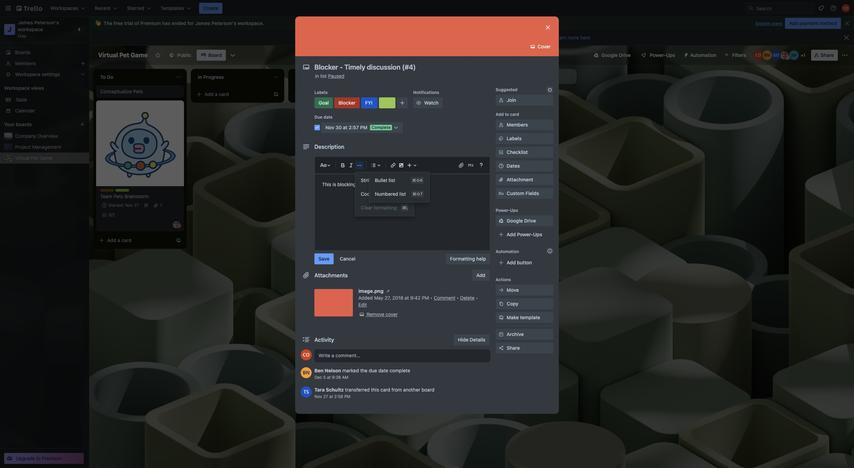 Task type: vqa. For each thing, say whether or not it's contained in the screenshot.
Workspaces Popup Button
no



Task type: locate. For each thing, give the bounding box(es) containing it.
1 vertical spatial this
[[322, 182, 331, 187]]

members for the left members link
[[15, 60, 36, 66]]

of
[[134, 20, 139, 26]]

more formatting image
[[355, 161, 364, 170]]

color: bold lime, title: none image left nov 30
[[379, 98, 395, 108]]

0 vertical spatial premium
[[140, 20, 161, 26]]

strikethrough button
[[355, 174, 414, 187]]

james right for
[[195, 20, 210, 26]]

virtual down project
[[15, 155, 29, 161]]

sm image inside join link
[[498, 97, 505, 104]]

blocker inside blocker - timely discussion (#4) link
[[393, 95, 409, 101]]

members link up the labels link
[[496, 119, 553, 130]]

nelson
[[325, 368, 341, 374]]

0 vertical spatial ben nelson (bennelson96) image
[[762, 50, 772, 60]]

1 group from the left
[[355, 174, 414, 215]]

1 vertical spatial board
[[422, 387, 435, 393]]

0 horizontal spatial goal
[[319, 100, 329, 106]]

sm image for watch
[[415, 100, 422, 106]]

add board image
[[80, 122, 85, 127]]

sm image for make template
[[498, 315, 505, 321]]

0 vertical spatial date
[[324, 115, 333, 120]]

color: blue, title: "fyi" element
[[423, 90, 437, 95], [361, 98, 378, 108]]

None text field
[[311, 61, 538, 73]]

sm image left checklist
[[498, 149, 505, 156]]

free
[[114, 20, 123, 26]]

1 vertical spatial virtual
[[15, 155, 29, 161]]

custom fields button
[[496, 190, 553, 197]]

1 horizontal spatial workspace
[[238, 20, 263, 26]]

this for this board is set to public. board admins can change its visibility setting at any time. learn more here
[[352, 35, 362, 41]]

card
[[219, 91, 229, 97], [316, 91, 327, 97], [510, 112, 519, 117], [414, 173, 424, 179], [121, 238, 132, 243], [380, 387, 390, 393]]

sm image up add power-ups link
[[498, 218, 505, 225]]

2 vertical spatial to
[[36, 456, 41, 462]]

image.png
[[358, 288, 384, 294]]

1 vertical spatial power-
[[496, 208, 510, 213]]

sm image inside the labels link
[[498, 135, 505, 142]]

this board is set to public. board admins can change its visibility setting at any time. learn more here
[[352, 35, 590, 41]]

1 horizontal spatial christina overa (christinaovera) image
[[842, 4, 850, 12]]

pets inside conceptualize pets link
[[133, 89, 143, 94]]

another
[[403, 387, 420, 393]]

1 vertical spatial to
[[505, 112, 509, 117]]

virtual down the
[[98, 52, 118, 59]]

sm image inside 'archive' "link"
[[498, 331, 505, 338]]

am
[[342, 375, 349, 380]]

this
[[352, 35, 362, 41], [322, 182, 331, 187]]

0 horizontal spatial automation
[[496, 249, 519, 254]]

formatting help link
[[446, 254, 490, 265]]

1 horizontal spatial team
[[115, 189, 126, 194]]

wave image
[[95, 20, 101, 26]]

in
[[315, 73, 319, 79]]

board right the public.
[[415, 35, 429, 41]]

game inside text box
[[131, 52, 148, 59]]

hide details link
[[454, 335, 490, 346]]

1 vertical spatial virtual pet game
[[15, 155, 52, 161]]

sm image for labels
[[498, 135, 505, 142]]

nov down team pets brainstorm
[[125, 203, 133, 208]]

color: blue, title: "fyi" element up 'watch'
[[423, 90, 437, 95]]

27 down the brainstorm
[[134, 203, 139, 208]]

2 horizontal spatial list
[[400, 191, 406, 197]]

0 vertical spatial drive
[[619, 52, 631, 58]]

sm image down edit link
[[358, 311, 365, 318]]

color: bold lime, title: none image up discussion
[[438, 90, 452, 93]]

virtual pet game
[[98, 52, 148, 59], [15, 155, 52, 161]]

30 down "-"
[[410, 104, 415, 109]]

+
[[801, 53, 804, 58]]

0 vertical spatial board
[[415, 35, 429, 41]]

gary orlando (garyorlando) image
[[771, 50, 781, 60]]

0 notifications image
[[817, 4, 825, 12]]

30 inside checkbox
[[410, 104, 415, 109]]

team left the task
[[115, 189, 126, 194]]

0 horizontal spatial list
[[320, 73, 327, 79]]

bullet list
[[375, 178, 395, 183]]

this
[[371, 387, 379, 393]]

nov 30 at 2:57 pm
[[325, 125, 367, 130]]

actions
[[496, 277, 511, 283]]

2 vertical spatial list
[[400, 191, 406, 197]]

due
[[369, 368, 377, 374]]

27 down tara
[[323, 394, 328, 400]]

sm image down the add to card
[[498, 135, 505, 142]]

labels up checklist
[[507, 136, 522, 141]]

color: green, title: "goal" element up due date
[[315, 98, 333, 108]]

google drive
[[602, 52, 631, 58], [507, 218, 536, 224]]

tara schultz transferred this card from another board nov 27 at 2:58 pm
[[315, 387, 435, 400]]

0 horizontal spatial this
[[322, 182, 331, 187]]

2 group from the left
[[369, 174, 430, 201]]

edit link
[[358, 302, 367, 308]]

christina overa (christinaovera) image left gary orlando (garyorlando) icon
[[754, 50, 763, 60]]

list right bullet
[[389, 178, 395, 183]]

blocker for -
[[393, 95, 409, 101]]

team pets brainstorm
[[100, 194, 149, 199]]

to
[[392, 35, 397, 41], [505, 112, 509, 117], [36, 456, 41, 462]]

nov inside tara schultz transferred this card from another board nov 27 at 2:58 pm
[[315, 394, 322, 400]]

0 horizontal spatial members
[[15, 60, 36, 66]]

color: blue, title: "fyi" element up complete
[[361, 98, 378, 108]]

0 vertical spatial workspace
[[238, 20, 263, 26]]

sm image down the add to card
[[498, 122, 505, 128]]

nov inside the nov 30 checkbox
[[401, 104, 409, 109]]

board right another
[[422, 387, 435, 393]]

pm right 2:57
[[360, 125, 367, 130]]

⌘⇧8
[[412, 178, 423, 183]]

.
[[263, 20, 264, 26]]

public
[[177, 52, 191, 58]]

image image
[[397, 161, 405, 170]]

board
[[415, 35, 429, 41], [208, 52, 222, 58]]

team down color: yellow, title: none icon
[[100, 194, 112, 199]]

0 horizontal spatial game
[[39, 155, 52, 161]]

management
[[32, 144, 61, 150]]

1 vertical spatial board
[[208, 52, 222, 58]]

a for the leftmost create from template… image's add a card button
[[215, 91, 218, 97]]

Main content area, start typing to enter text. text field
[[322, 181, 483, 189]]

james up free
[[18, 20, 33, 25]]

30 left 2:57
[[336, 125, 342, 130]]

premium
[[140, 20, 161, 26], [42, 456, 62, 462]]

color: green, title: "goal" element
[[393, 90, 407, 95], [315, 98, 333, 108]]

trial
[[124, 20, 133, 26]]

sm image
[[547, 87, 553, 93], [498, 122, 505, 128], [358, 311, 365, 318], [498, 315, 505, 321]]

transferred
[[345, 387, 370, 393]]

to down join
[[505, 112, 509, 117]]

drive up add power-ups
[[524, 218, 536, 224]]

0 vertical spatial ups
[[666, 52, 675, 58]]

at right 5
[[327, 375, 331, 380]]

1 vertical spatial share
[[507, 345, 520, 351]]

in list paused
[[315, 73, 344, 79]]

conceptualize
[[100, 89, 132, 94]]

pets right conceptualize
[[133, 89, 143, 94]]

boards
[[15, 49, 31, 55]]

a for right create from template… image's add a card button
[[410, 173, 413, 179]]

sm image inside make template link
[[498, 315, 505, 321]]

1 vertical spatial pm
[[422, 295, 429, 301]]

sm image for automation
[[681, 50, 690, 59]]

1 horizontal spatial virtual pet game
[[98, 52, 148, 59]]

1 vertical spatial ups
[[510, 208, 518, 213]]

board left set
[[363, 35, 377, 41]]

0 horizontal spatial color: green, title: "goal" element
[[315, 98, 333, 108]]

0 horizontal spatial 30
[[336, 125, 342, 130]]

virtual pet game down project management
[[15, 155, 52, 161]]

Search field
[[754, 3, 814, 13]]

this for this is blocking me/us.
[[322, 182, 331, 187]]

0 horizontal spatial virtual
[[15, 155, 29, 161]]

share button down 'archive' "link"
[[496, 343, 553, 354]]

search image
[[748, 5, 754, 11]]

1 horizontal spatial james peterson (jamespeterson93) image
[[780, 50, 790, 60]]

0 vertical spatial pet
[[119, 52, 129, 59]]

google
[[602, 52, 618, 58], [507, 218, 523, 224]]

james peterson's workspace link
[[18, 20, 60, 32]]

add to card
[[496, 112, 519, 117]]

plans
[[772, 21, 783, 26]]

labels
[[315, 90, 328, 95], [507, 136, 522, 141]]

team for team task
[[115, 189, 126, 194]]

Write a comment text field
[[315, 350, 490, 362]]

27 inside tara schultz transferred this card from another board nov 27 at 2:58 pm
[[323, 394, 328, 400]]

1 horizontal spatial power-ups
[[650, 52, 675, 58]]

premium right of
[[140, 20, 161, 26]]

project
[[15, 144, 31, 150]]

pm
[[360, 125, 367, 130], [422, 295, 429, 301], [344, 394, 351, 400]]

sm image right 'power-ups' button
[[681, 50, 690, 59]]

automation inside button
[[690, 52, 716, 58]]

0 horizontal spatial pm
[[344, 394, 351, 400]]

sm image left make
[[498, 315, 505, 321]]

share button left show menu image
[[811, 50, 838, 61]]

sm image left join
[[498, 97, 505, 104]]

added may 27, 2018 at 9:42 pm
[[358, 295, 429, 301]]

sm image inside the copy link
[[498, 301, 505, 308]]

color: red, title: "blocker" element
[[408, 90, 423, 95], [334, 98, 360, 108]]

sm image for suggested
[[547, 87, 553, 93]]

pm right 2:58
[[344, 394, 351, 400]]

christina overa (christinaovera) image
[[842, 4, 850, 12], [754, 50, 763, 60]]

0 horizontal spatial james
[[18, 20, 33, 25]]

add a card button
[[194, 89, 271, 100], [291, 89, 368, 100], [389, 171, 466, 182], [96, 235, 173, 246]]

1 vertical spatial color: red, title: "blocker" element
[[334, 98, 360, 108]]

Mark due date as complete checkbox
[[315, 125, 320, 130]]

create from template… image
[[273, 92, 279, 97], [371, 92, 376, 97], [468, 173, 474, 179]]

premium inside 'banner'
[[140, 20, 161, 26]]

sm image inside automation button
[[681, 50, 690, 59]]

peterson's up boards link
[[34, 20, 59, 25]]

0 horizontal spatial date
[[324, 115, 333, 120]]

admins
[[431, 35, 448, 41]]

1 vertical spatial 27
[[323, 394, 328, 400]]

sm image up join link
[[547, 87, 553, 93]]

list right in
[[320, 73, 327, 79]]

this left set
[[352, 35, 362, 41]]

formatting help
[[450, 256, 486, 262]]

1 vertical spatial google drive
[[507, 218, 536, 224]]

goal left "-"
[[393, 90, 402, 95]]

christina overa (christinaovera) image inside "primary" element
[[842, 4, 850, 12]]

formatting
[[450, 256, 475, 262]]

google inside button
[[602, 52, 618, 58]]

list down main content area, start typing to enter text. text box at top
[[400, 191, 406, 197]]

1 vertical spatial fyi
[[365, 100, 373, 106]]

1 vertical spatial is
[[333, 182, 336, 187]]

1 vertical spatial goal
[[319, 100, 329, 106]]

show menu image
[[842, 52, 848, 59]]

0 vertical spatial is
[[378, 35, 382, 41]]

2 vertical spatial power-
[[517, 232, 533, 238]]

share left show menu image
[[821, 52, 834, 58]]

0 horizontal spatial pet
[[31, 155, 38, 161]]

google drive inside button
[[602, 52, 631, 58]]

card for middle create from template… image
[[316, 91, 327, 97]]

add inside add power-ups link
[[507, 232, 516, 238]]

a for add a card button for create from template… icon
[[117, 238, 120, 243]]

filters
[[732, 52, 746, 58]]

automation up add button
[[496, 249, 519, 254]]

0 vertical spatial color: green, title: "goal" element
[[393, 90, 407, 95]]

1 horizontal spatial labels
[[507, 136, 522, 141]]

due
[[315, 115, 322, 120]]

notifications
[[413, 90, 439, 95]]

drive left 'power-ups' button
[[619, 52, 631, 58]]

1 horizontal spatial ben nelson (bennelson96) image
[[762, 50, 772, 60]]

sm image for google drive
[[498, 218, 505, 225]]

james peterson (jamespeterson93) image
[[780, 50, 790, 60], [173, 221, 181, 229]]

0 horizontal spatial power-ups
[[496, 208, 518, 213]]

sm image left copy
[[498, 301, 505, 308]]

is inside main content area, start typing to enter text. text box
[[333, 182, 336, 187]]

james peterson (jamespeterson93) image left +
[[780, 50, 790, 60]]

card for create from template… icon
[[121, 238, 132, 243]]

sm image down actions
[[498, 287, 505, 294]]

0 horizontal spatial labels
[[315, 90, 328, 95]]

0 vertical spatial power-ups
[[650, 52, 675, 58]]

power-ups
[[650, 52, 675, 58], [496, 208, 518, 213]]

at left 2:58
[[329, 394, 333, 400]]

add a card button for middle create from template… image
[[291, 89, 368, 100]]

group
[[355, 174, 414, 215], [369, 174, 430, 201]]

james inside james peterson's workspace free
[[18, 20, 33, 25]]

editor toolbar toolbar
[[318, 160, 487, 216]]

1 vertical spatial game
[[39, 155, 52, 161]]

peterson's inside 'banner'
[[211, 20, 236, 26]]

clear
[[361, 205, 372, 211]]

ups up add button button
[[533, 232, 542, 238]]

archive link
[[496, 329, 553, 340]]

peterson's inside james peterson's workspace free
[[34, 20, 59, 25]]

1 horizontal spatial board
[[422, 387, 435, 393]]

save
[[319, 256, 330, 262]]

sm image for copy
[[498, 301, 505, 308]]

0 horizontal spatial color: blue, title: "fyi" element
[[361, 98, 378, 108]]

ben nelson (bennelson96) image left jeremy miller (jeremymiller198) icon
[[762, 50, 772, 60]]

peterson's down create "button"
[[211, 20, 236, 26]]

virtual pet game inside the virtual pet game text box
[[98, 52, 148, 59]]

premium right the upgrade
[[42, 456, 62, 462]]

1 horizontal spatial 27
[[323, 394, 328, 400]]

pets for conceptualize
[[133, 89, 143, 94]]

description
[[315, 144, 344, 150]]

custom fields
[[507, 191, 539, 196]]

0 vertical spatial power-
[[650, 52, 666, 58]]

sm image inside checklist link
[[498, 149, 505, 156]]

sm image down any
[[530, 43, 536, 50]]

pm right 9:42
[[422, 295, 429, 301]]

0 horizontal spatial color: bold lime, title: none image
[[379, 98, 395, 108]]

sm image inside "watch" button
[[415, 100, 422, 106]]

ups down custom
[[510, 208, 518, 213]]

virtual pet game down free
[[98, 52, 148, 59]]

sm image for members
[[498, 122, 505, 128]]

a
[[215, 91, 218, 97], [312, 91, 315, 97], [410, 173, 413, 179], [117, 238, 120, 243]]

board left the customize views icon
[[208, 52, 222, 58]]

is left blocking
[[333, 182, 336, 187]]

to right the upgrade
[[36, 456, 41, 462]]

button
[[517, 260, 532, 266]]

team inside "link"
[[100, 194, 112, 199]]

1 horizontal spatial fyi
[[423, 90, 429, 95]]

overview
[[37, 133, 58, 139]]

game down management on the top left of page
[[39, 155, 52, 161]]

code
[[361, 191, 373, 197]]

share down archive
[[507, 345, 520, 351]]

1 horizontal spatial members
[[507, 122, 528, 128]]

1 horizontal spatial ups
[[533, 232, 542, 238]]

team for team pets brainstorm
[[100, 194, 112, 199]]

ups left automation button
[[666, 52, 675, 58]]

sm image
[[530, 43, 536, 50], [681, 50, 690, 59], [498, 97, 505, 104], [415, 100, 422, 106], [498, 135, 505, 142], [498, 149, 505, 156], [498, 218, 505, 225], [498, 287, 505, 294], [385, 288, 391, 295], [498, 301, 505, 308], [498, 331, 505, 338]]

1 horizontal spatial date
[[378, 368, 388, 374]]

1 horizontal spatial drive
[[619, 52, 631, 58]]

james peterson (jamespeterson93) image up create from template… icon
[[173, 221, 181, 229]]

30 for nov 30 at 2:57 pm
[[336, 125, 342, 130]]

peterson's
[[34, 20, 59, 25], [211, 20, 236, 26]]

share for the share button to the bottom
[[507, 345, 520, 351]]

0 horizontal spatial virtual pet game
[[15, 155, 52, 161]]

members down the add to card
[[507, 122, 528, 128]]

1 horizontal spatial virtual
[[98, 52, 118, 59]]

ben nelson (bennelson96) image left "dec"
[[301, 368, 312, 379]]

1 right jeremy miller (jeremymiller198) icon
[[804, 53, 806, 58]]

fields
[[526, 191, 539, 196]]

0 vertical spatial 30
[[410, 104, 415, 109]]

this inside main content area, start typing to enter text. text box
[[322, 182, 331, 187]]

make template
[[507, 315, 540, 321]]

pet down project management
[[31, 155, 38, 161]]

to right set
[[392, 35, 397, 41]]

blocker
[[408, 90, 423, 95], [393, 95, 409, 101], [339, 100, 356, 106]]

watch button
[[413, 98, 443, 108]]

0 vertical spatial virtual pet game
[[98, 52, 148, 59]]

pets up started:
[[114, 194, 123, 199]]

(#4)
[[455, 95, 464, 101]]

ben nelson (bennelson96) image
[[762, 50, 772, 60], [301, 368, 312, 379]]

1 horizontal spatial google drive
[[602, 52, 631, 58]]

1 horizontal spatial pm
[[360, 125, 367, 130]]

color: bold lime, title: none image
[[438, 90, 452, 93], [379, 98, 395, 108]]

1 vertical spatial automation
[[496, 249, 519, 254]]

2 horizontal spatial to
[[505, 112, 509, 117]]

add inside add button button
[[507, 260, 516, 266]]

0 horizontal spatial to
[[36, 456, 41, 462]]

pets inside team pets brainstorm "link"
[[114, 194, 123, 199]]

link image
[[389, 161, 397, 170]]

add a card button for create from template… icon
[[96, 235, 173, 246]]

automation left filters button on the top right of the page
[[690, 52, 716, 58]]

sm image right "-"
[[415, 100, 422, 106]]

power-
[[650, 52, 666, 58], [496, 208, 510, 213], [517, 232, 533, 238]]

members down the boards
[[15, 60, 36, 66]]

sm image for remove cover
[[358, 311, 365, 318]]

1 horizontal spatial list
[[389, 178, 395, 183]]

automation button
[[681, 50, 721, 61]]

2 horizontal spatial ups
[[666, 52, 675, 58]]

color: green, title: "goal" element left "-"
[[393, 90, 407, 95]]

christina overa (christinaovera) image
[[301, 350, 312, 361]]

sm image for join
[[498, 97, 505, 104]]

0 horizontal spatial create from template… image
[[273, 92, 279, 97]]

marked
[[342, 368, 359, 374]]

this down text styles image
[[322, 182, 331, 187]]

sm image inside move link
[[498, 287, 505, 294]]

upgrade to premium
[[16, 456, 62, 462]]

1 vertical spatial date
[[378, 368, 388, 374]]

nov down tara
[[315, 394, 322, 400]]

0 horizontal spatial color: red, title: "blocker" element
[[334, 98, 360, 108]]

members link down the boards
[[0, 58, 89, 69]]

is left set
[[378, 35, 382, 41]]

1 vertical spatial drive
[[524, 218, 536, 224]]

1 vertical spatial ben nelson (bennelson96) image
[[301, 368, 312, 379]]

banner
[[89, 16, 854, 30]]

add a card button for the leftmost create from template… image
[[194, 89, 271, 100]]

filters button
[[722, 50, 748, 61]]

0 horizontal spatial 27
[[134, 203, 139, 208]]

primary element
[[0, 0, 854, 16]]

0 vertical spatial list
[[320, 73, 327, 79]]

0 horizontal spatial ben nelson (bennelson96) image
[[301, 368, 312, 379]]

christina overa (christinaovera) image right open information menu icon at top
[[842, 4, 850, 12]]

virtual inside virtual pet game link
[[15, 155, 29, 161]]

1 horizontal spatial share
[[821, 52, 834, 58]]

0 vertical spatial board
[[363, 35, 377, 41]]

delete link
[[460, 295, 475, 301]]

0 horizontal spatial team
[[100, 194, 112, 199]]

0 / 2
[[108, 213, 115, 218]]

game left star or unstar board "icon"
[[131, 52, 148, 59]]

share button
[[811, 50, 838, 61], [496, 343, 553, 354]]

mark due date as complete image
[[315, 125, 320, 130]]

pet down trial
[[119, 52, 129, 59]]

goal up due date
[[319, 100, 329, 106]]

0 vertical spatial members link
[[0, 58, 89, 69]]

learn
[[554, 35, 566, 41]]

sm image left archive
[[498, 331, 505, 338]]

nov down blocker fyi
[[401, 104, 409, 109]]

labels down in
[[315, 90, 328, 95]]

banner containing 👋
[[89, 16, 854, 30]]

1 horizontal spatial this
[[352, 35, 362, 41]]

views
[[31, 85, 44, 91]]



Task type: describe. For each thing, give the bounding box(es) containing it.
0 horizontal spatial power-
[[496, 208, 510, 213]]

team pets brainstorm link
[[100, 193, 180, 200]]

discussion
[[430, 95, 454, 101]]

upgrade to premium link
[[4, 454, 84, 465]]

ben nelson marked the due date complete dec 5 at 9:38 am
[[315, 368, 410, 380]]

add button button
[[496, 258, 553, 268]]

your
[[4, 122, 15, 127]]

blocker for fyi
[[408, 90, 423, 95]]

pets for team
[[114, 194, 123, 199]]

delete edit
[[358, 295, 475, 308]]

text styles image
[[319, 161, 328, 170]]

1 vertical spatial color: green, title: "goal" element
[[315, 98, 333, 108]]

join
[[507, 97, 516, 103]]

cover link
[[527, 41, 555, 52]]

0 horizontal spatial members link
[[0, 58, 89, 69]]

cover
[[386, 312, 398, 318]]

0 vertical spatial color: bold lime, title: none image
[[438, 90, 452, 93]]

nov down due date
[[325, 125, 334, 130]]

virtual pet game link
[[15, 155, 85, 162]]

1 vertical spatial color: bold lime, title: none image
[[379, 98, 395, 108]]

payment
[[800, 20, 819, 26]]

make template link
[[496, 312, 553, 323]]

color: bold lime, title: "team task" element
[[115, 189, 136, 194]]

1 horizontal spatial share button
[[811, 50, 838, 61]]

/
[[111, 213, 112, 218]]

card inside tara schultz transferred this card from another board nov 27 at 2:58 pm
[[380, 387, 390, 393]]

add power-ups
[[507, 232, 542, 238]]

dates
[[507, 163, 520, 169]]

free
[[18, 34, 26, 39]]

2
[[112, 213, 115, 218]]

explore plans button
[[756, 20, 783, 28]]

workspace inside 'banner'
[[238, 20, 263, 26]]

add inside "add payment method" button
[[789, 20, 798, 26]]

board inside tara schultz transferred this card from another board nov 27 at 2:58 pm
[[422, 387, 435, 393]]

👋 the free trial of premium has ended for james peterson's workspace .
[[95, 20, 264, 26]]

set
[[383, 35, 391, 41]]

blocker - timely discussion (#4)
[[393, 95, 464, 101]]

date inside 'ben nelson marked the due date complete dec 5 at 9:38 am'
[[378, 368, 388, 374]]

explore plans
[[756, 21, 783, 26]]

attach and insert link image
[[458, 162, 465, 169]]

has
[[162, 20, 170, 26]]

1 vertical spatial james peterson (jamespeterson93) image
[[173, 221, 181, 229]]

list for bullet
[[389, 178, 395, 183]]

your boards with 3 items element
[[4, 121, 69, 129]]

0 horizontal spatial google drive
[[507, 218, 536, 224]]

Nov 30 checkbox
[[393, 103, 417, 111]]

members for rightmost members link
[[507, 122, 528, 128]]

power- inside button
[[650, 52, 666, 58]]

checklist
[[507, 149, 528, 155]]

tara
[[315, 387, 325, 393]]

started: nov 27
[[108, 203, 139, 208]]

move link
[[496, 285, 553, 296]]

table link
[[15, 96, 85, 103]]

to for add to card
[[505, 112, 509, 117]]

sm image for checklist
[[498, 149, 505, 156]]

1 vertical spatial pet
[[31, 155, 38, 161]]

power-ups inside button
[[650, 52, 675, 58]]

add inside add button
[[476, 273, 485, 278]]

the
[[104, 20, 112, 26]]

27,
[[385, 295, 391, 301]]

0 horizontal spatial board
[[363, 35, 377, 41]]

list for numbered
[[400, 191, 406, 197]]

0 vertical spatial to
[[392, 35, 397, 41]]

labels link
[[496, 133, 553, 144]]

workspace
[[4, 85, 30, 91]]

0 vertical spatial fyi
[[423, 90, 429, 95]]

to for upgrade to premium
[[36, 456, 41, 462]]

0 vertical spatial 27
[[134, 203, 139, 208]]

delete
[[460, 295, 475, 301]]

color: yellow, title: none image
[[100, 189, 114, 192]]

james inside 'banner'
[[195, 20, 210, 26]]

added
[[358, 295, 373, 301]]

0 horizontal spatial drive
[[524, 218, 536, 224]]

activity
[[315, 337, 334, 343]]

share for rightmost the share button
[[821, 52, 834, 58]]

clear formatting
[[361, 205, 397, 211]]

company overview link
[[15, 133, 85, 140]]

boards
[[16, 122, 32, 127]]

2:58
[[334, 394, 343, 400]]

1 horizontal spatial power-
[[517, 232, 533, 238]]

attachment
[[507, 177, 533, 183]]

lists image
[[369, 161, 378, 170]]

1 down blocker - timely discussion (#4) link
[[436, 104, 438, 109]]

at left any
[[524, 35, 528, 41]]

italic ⌘i image
[[347, 161, 355, 170]]

1 horizontal spatial members link
[[496, 119, 553, 130]]

0 vertical spatial pm
[[360, 125, 367, 130]]

1 vertical spatial google
[[507, 218, 523, 224]]

30 for nov 30
[[410, 104, 415, 109]]

for
[[187, 20, 194, 26]]

cover
[[536, 44, 551, 49]]

comment link
[[434, 295, 455, 301]]

0 vertical spatial james peterson (jamespeterson93) image
[[780, 50, 790, 60]]

👋
[[95, 20, 101, 26]]

paused link
[[328, 73, 344, 79]]

1 horizontal spatial create from template… image
[[371, 92, 376, 97]]

card for right create from template… image
[[414, 173, 424, 179]]

checklist link
[[496, 147, 553, 158]]

board link
[[197, 50, 226, 61]]

at left 2:57
[[343, 125, 347, 130]]

view markdown image
[[468, 162, 474, 169]]

card for the leftmost create from template… image
[[219, 91, 229, 97]]

star or unstar board image
[[155, 53, 161, 58]]

at inside 'ben nelson marked the due date complete dec 5 at 9:38 am'
[[327, 375, 331, 380]]

change
[[459, 35, 476, 41]]

virtual inside text box
[[98, 52, 118, 59]]

sm image for move
[[498, 287, 505, 294]]

sm image up 27,
[[385, 288, 391, 295]]

1 vertical spatial power-ups
[[496, 208, 518, 213]]

pet inside text box
[[119, 52, 129, 59]]

project management link
[[15, 144, 85, 151]]

1 vertical spatial share button
[[496, 343, 553, 354]]

visibility
[[484, 35, 504, 41]]

cancel button
[[336, 254, 360, 265]]

company
[[15, 133, 36, 139]]

open information menu image
[[830, 5, 837, 12]]

bold ⌘b image
[[339, 161, 347, 170]]

custom
[[507, 191, 524, 196]]

archive
[[507, 332, 524, 338]]

1 vertical spatial premium
[[42, 456, 62, 462]]

1 down team pets brainstorm "link"
[[160, 203, 162, 208]]

1 right image
[[411, 158, 413, 163]]

project management
[[15, 144, 61, 150]]

dates button
[[496, 161, 553, 172]]

task
[[127, 189, 136, 194]]

add button
[[472, 270, 490, 281]]

this is blocking me/us.
[[322, 182, 372, 187]]

brainstorm
[[125, 194, 149, 199]]

strikethrough
[[361, 178, 391, 183]]

virtual pet game inside virtual pet game link
[[15, 155, 52, 161]]

create from template… image
[[176, 238, 181, 243]]

0 horizontal spatial fyi
[[365, 100, 373, 106]]

add a card button for right create from template… image
[[389, 171, 466, 182]]

workspace inside james peterson's workspace free
[[18, 26, 43, 32]]

list for in
[[320, 73, 327, 79]]

drive inside google drive button
[[619, 52, 631, 58]]

help
[[476, 256, 486, 262]]

complete
[[390, 368, 410, 374]]

jeremy miller (jeremymiller198) image
[[789, 50, 799, 60]]

dec 5 at 9:38 am link
[[315, 375, 349, 380]]

0 vertical spatial color: blue, title: "fyi" element
[[423, 90, 437, 95]]

more
[[568, 35, 579, 41]]

0
[[108, 213, 111, 218]]

started:
[[108, 203, 124, 208]]

pm inside tara schultz transferred this card from another board nov 27 at 2:58 pm
[[344, 394, 351, 400]]

sm image inside cover link
[[530, 43, 536, 50]]

join link
[[496, 95, 553, 106]]

sm image for archive
[[498, 331, 505, 338]]

open help dialog image
[[477, 161, 485, 170]]

details
[[470, 337, 485, 343]]

0 vertical spatial color: red, title: "blocker" element
[[408, 90, 423, 95]]

Board name text field
[[95, 50, 151, 61]]

save button
[[315, 254, 334, 265]]

create button
[[199, 3, 223, 14]]

timely
[[414, 95, 429, 101]]

customize views image
[[229, 52, 236, 59]]

1 vertical spatial christina overa (christinaovera) image
[[754, 50, 763, 60]]

any
[[529, 35, 538, 41]]

numbered list
[[375, 191, 406, 197]]

j
[[8, 25, 12, 33]]

attachments
[[315, 273, 348, 279]]

at left 9:42
[[405, 295, 409, 301]]

group containing bullet list
[[369, 174, 430, 201]]

⌘⇧m
[[396, 192, 407, 196]]

group containing strikethrough
[[355, 174, 414, 215]]

move
[[507, 287, 519, 293]]

a for middle create from template… image add a card button
[[312, 91, 315, 97]]

2 horizontal spatial create from template… image
[[468, 173, 474, 179]]

ups inside button
[[666, 52, 675, 58]]

2 vertical spatial ups
[[533, 232, 542, 238]]

ended
[[172, 20, 186, 26]]

0 vertical spatial goal
[[393, 90, 402, 95]]

tara schultz (taraschultz7) image
[[301, 387, 312, 398]]

1 horizontal spatial is
[[378, 35, 382, 41]]

at inside tara schultz transferred this card from another board nov 27 at 2:58 pm
[[329, 394, 333, 400]]

complete
[[372, 125, 391, 130]]

1 vertical spatial labels
[[507, 136, 522, 141]]

table
[[15, 97, 27, 103]]



